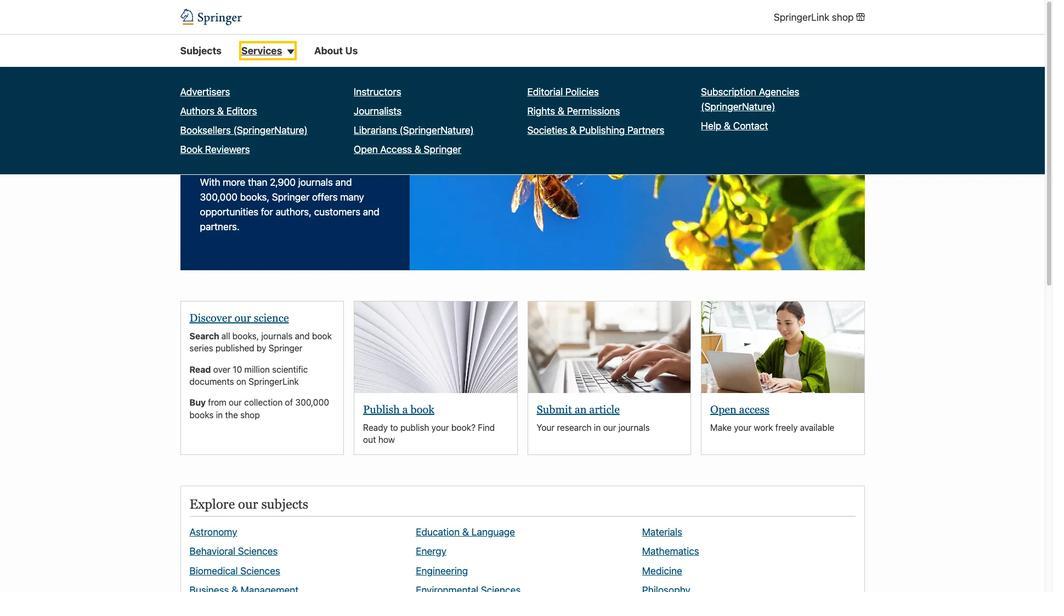 Task type: locate. For each thing, give the bounding box(es) containing it.
biomedical sciences
[[190, 566, 280, 577]]

& down rights & permissions
[[570, 125, 577, 136]]

2 vertical spatial journals
[[619, 423, 650, 433]]

on
[[237, 377, 246, 387]]

policies
[[566, 86, 599, 98]]

rights & permissions
[[528, 106, 621, 117]]

and
[[336, 177, 352, 188], [363, 206, 380, 218], [295, 331, 310, 341]]

1 horizontal spatial journals
[[298, 177, 333, 188]]

advertisers link
[[180, 85, 230, 99]]

instructors link
[[354, 85, 402, 99]]

& right help
[[724, 120, 731, 132]]

1 vertical spatial sciences
[[240, 566, 280, 577]]

0 vertical spatial journals
[[298, 177, 333, 188]]

our inside from our collection of 300,000 books in the shop
[[229, 398, 242, 408]]

sciences for behavioral sciences
[[238, 546, 278, 558]]

1 horizontal spatial 300,000
[[295, 398, 329, 408]]

discover our science link
[[190, 312, 289, 324]]

2 vertical spatial and
[[295, 331, 310, 341]]

with
[[200, 177, 220, 188]]

0 vertical spatial shop
[[833, 11, 854, 23]]

0 vertical spatial springerlink
[[774, 11, 830, 23]]

than
[[248, 177, 268, 188]]

springer down librarians (springernature) link
[[424, 144, 462, 155]]

2 horizontal spatial journals
[[619, 423, 650, 433]]

over 10 million scientific documents on springerlink
[[190, 365, 308, 387]]

in
[[216, 410, 223, 420], [594, 423, 601, 433]]

our left science
[[235, 312, 251, 324]]

to
[[390, 423, 398, 433]]

business
[[239, 109, 314, 131]]

1 vertical spatial shop
[[240, 410, 260, 420]]

1 horizontal spatial book
[[411, 404, 435, 416]]

librarians (springernature)
[[354, 125, 474, 136]]

us
[[345, 45, 358, 57]]

1 vertical spatial springerlink
[[249, 377, 299, 387]]

journals down science
[[261, 331, 293, 341]]

our for collection
[[229, 398, 242, 408]]

0 horizontal spatial open
[[354, 144, 378, 155]]

search
[[190, 331, 222, 341]]

freely
[[776, 423, 798, 433]]

(springernature) up open access & springer link
[[400, 125, 474, 136]]

& left editors
[[217, 106, 224, 117]]

0 vertical spatial in
[[216, 410, 223, 420]]

your research in our journals
[[537, 423, 650, 433]]

explore
[[190, 498, 235, 512]]

sciences up biomedical sciences
[[238, 546, 278, 558]]

(springernature) for librarians (springernature)
[[400, 125, 474, 136]]

300,000
[[200, 192, 238, 203], [295, 398, 329, 408]]

your
[[537, 423, 555, 433]]

all books, journals and book series published by springer
[[190, 331, 332, 354]]

0 vertical spatial and
[[336, 177, 352, 188]]

1 vertical spatial open
[[711, 404, 737, 416]]

series
[[190, 344, 213, 354]]

1 horizontal spatial open
[[711, 404, 737, 416]]

& for education
[[463, 527, 469, 538]]

300,000 down with
[[200, 192, 238, 203]]

reviewers
[[205, 144, 250, 155]]

help & contact
[[701, 120, 769, 132]]

publish a book
[[363, 404, 435, 416]]

in left the
[[216, 410, 223, 420]]

0 horizontal spatial in
[[216, 410, 223, 420]]

engineering
[[416, 566, 468, 577]]

astronomy
[[190, 527, 237, 538]]

subscription agencies (springernature)
[[701, 86, 800, 113]]

0 horizontal spatial springerlink
[[249, 377, 299, 387]]

our right explore
[[238, 498, 258, 512]]

& left language
[[463, 527, 469, 538]]

2 vertical spatial springer
[[269, 344, 303, 354]]

booksellers
[[180, 125, 231, 136]]

our business is publishing
[[200, 109, 333, 159]]

book inside all books, journals and book series published by springer
[[312, 331, 332, 341]]

from
[[208, 398, 227, 408]]

1 your from the left
[[432, 423, 449, 433]]

1 vertical spatial books,
[[233, 331, 259, 341]]

open up make
[[711, 404, 737, 416]]

0 horizontal spatial 300,000
[[200, 192, 238, 203]]

0 horizontal spatial journals
[[261, 331, 293, 341]]

your left book?
[[432, 423, 449, 433]]

0 vertical spatial open
[[354, 144, 378, 155]]

& down librarians (springernature) link
[[415, 144, 422, 155]]

& for help
[[724, 120, 731, 132]]

1 horizontal spatial your
[[735, 423, 752, 433]]

your
[[432, 423, 449, 433], [735, 423, 752, 433]]

the
[[225, 410, 238, 420]]

submit
[[537, 404, 572, 416]]

book reviewers link
[[180, 142, 250, 157]]

300,000 inside from our collection of 300,000 books in the shop
[[295, 398, 329, 408]]

and up scientific
[[295, 331, 310, 341]]

2 horizontal spatial (springernature)
[[701, 101, 776, 113]]

open
[[354, 144, 378, 155], [711, 404, 737, 416]]

0 vertical spatial books,
[[240, 192, 270, 203]]

(springernature) inside librarians (springernature) link
[[400, 125, 474, 136]]

collection
[[244, 398, 283, 408]]

biomedical
[[190, 566, 238, 577]]

astronomy link
[[190, 525, 237, 541]]

1 vertical spatial journals
[[261, 331, 293, 341]]

1 horizontal spatial in
[[594, 423, 601, 433]]

instructors
[[354, 86, 402, 98]]

books, down than
[[240, 192, 270, 203]]

million
[[245, 365, 270, 375]]

& for authors
[[217, 106, 224, 117]]

0 horizontal spatial your
[[432, 423, 449, 433]]

many
[[340, 192, 364, 203]]

1 horizontal spatial (springernature)
[[400, 125, 474, 136]]

behavioral sciences
[[190, 546, 278, 558]]

and up many
[[336, 177, 352, 188]]

book
[[180, 144, 203, 155]]

shop
[[833, 11, 854, 23], [240, 410, 260, 420]]

journals up offers
[[298, 177, 333, 188]]

springerlink
[[774, 11, 830, 23], [249, 377, 299, 387]]

publish a book image
[[355, 302, 517, 393]]

customers
[[314, 206, 361, 218]]

scientific
[[272, 365, 308, 375]]

2 horizontal spatial and
[[363, 206, 380, 218]]

& for societies
[[570, 125, 577, 136]]

science
[[254, 312, 289, 324]]

partners.
[[200, 221, 240, 233]]

springer up scientific
[[269, 344, 303, 354]]

springer up for authors,
[[272, 192, 310, 203]]

0 vertical spatial sciences
[[238, 546, 278, 558]]

about us link
[[314, 44, 358, 58]]

springer inside with more than 2,900 journals and 300,000 books, springer offers many opportunities for authors, customers and partners.
[[272, 192, 310, 203]]

0 horizontal spatial book
[[312, 331, 332, 341]]

1 vertical spatial springer
[[272, 192, 310, 203]]

subjects
[[261, 498, 309, 512]]

journals inside with more than 2,900 journals and 300,000 books, springer offers many opportunities for authors, customers and partners.
[[298, 177, 333, 188]]

2,900
[[270, 177, 296, 188]]

all
[[222, 331, 230, 341]]

advertisers
[[180, 86, 230, 98]]

300,000 right the of
[[295, 398, 329, 408]]

our up the
[[229, 398, 242, 408]]

our
[[235, 312, 251, 324], [229, 398, 242, 408], [604, 423, 617, 433], [238, 498, 258, 512]]

springerlink shop
[[774, 11, 854, 23]]

0 vertical spatial 300,000
[[200, 192, 238, 203]]

0 vertical spatial book
[[312, 331, 332, 341]]

open for open access & springer
[[354, 144, 378, 155]]

open access image
[[702, 302, 865, 393]]

your down 'open access'
[[735, 423, 752, 433]]

in inside from our collection of 300,000 books in the shop
[[216, 410, 223, 420]]

1 vertical spatial and
[[363, 206, 380, 218]]

books, up published
[[233, 331, 259, 341]]

1 vertical spatial 300,000
[[295, 398, 329, 408]]

0 horizontal spatial (springernature)
[[234, 125, 308, 136]]

(springernature) down subscription
[[701, 101, 776, 113]]

open down librarians
[[354, 144, 378, 155]]

journalists
[[354, 106, 402, 117]]

0 horizontal spatial and
[[295, 331, 310, 341]]

editorial
[[528, 86, 563, 98]]

materials
[[643, 527, 683, 538]]

sciences down behavioral sciences
[[240, 566, 280, 577]]

about us
[[314, 45, 358, 57]]

mathematics
[[643, 546, 700, 558]]

(springernature) inside the booksellers (springernature) link
[[234, 125, 308, 136]]

1 horizontal spatial and
[[336, 177, 352, 188]]

and down many
[[363, 206, 380, 218]]

article
[[590, 404, 620, 416]]

agencies
[[759, 86, 800, 98]]

(springernature) up publishing
[[234, 125, 308, 136]]

springer inside all books, journals and book series published by springer
[[269, 344, 303, 354]]

ready
[[363, 423, 388, 433]]

open access link
[[711, 404, 770, 416]]

in down article
[[594, 423, 601, 433]]

journals down article
[[619, 423, 650, 433]]

books, inside all books, journals and book series published by springer
[[233, 331, 259, 341]]

0 horizontal spatial shop
[[240, 410, 260, 420]]

& down 'editorial policies'
[[558, 106, 565, 117]]

1 vertical spatial in
[[594, 423, 601, 433]]

book
[[312, 331, 332, 341], [411, 404, 435, 416]]

publish a book link
[[363, 404, 435, 416]]



Task type: describe. For each thing, give the bounding box(es) containing it.
journals inside all books, journals and book series published by springer
[[261, 331, 293, 341]]

springer for all books, journals and book series published by springer
[[269, 344, 303, 354]]

energy
[[416, 546, 447, 558]]

is
[[319, 109, 333, 131]]

our
[[200, 109, 234, 131]]

find
[[478, 423, 495, 433]]

300,000 inside with more than 2,900 journals and 300,000 books, springer offers many opportunities for authors, customers and partners.
[[200, 192, 238, 203]]

publish
[[401, 423, 430, 433]]

(springernature) for booksellers (springernature)
[[234, 125, 308, 136]]

our for science
[[235, 312, 251, 324]]

springerlink inside the over 10 million scientific documents on springerlink
[[249, 377, 299, 387]]

read
[[190, 365, 211, 375]]

open for open access
[[711, 404, 737, 416]]

of
[[285, 398, 293, 408]]

1 horizontal spatial shop
[[833, 11, 854, 23]]

services
[[242, 45, 282, 57]]

submit an article link
[[537, 404, 620, 416]]

0 vertical spatial springer
[[424, 144, 462, 155]]

out
[[363, 435, 376, 445]]

more
[[223, 177, 246, 188]]

mathematics link
[[643, 544, 700, 560]]

authors & editors link
[[180, 104, 257, 119]]

subscription
[[701, 86, 757, 98]]

published
[[216, 344, 255, 354]]

submit an article image
[[528, 302, 691, 393]]

our down article
[[604, 423, 617, 433]]

language
[[472, 527, 515, 538]]

librarians (springernature) link
[[354, 123, 474, 138]]

springer home image
[[180, 9, 242, 25]]

help
[[701, 120, 722, 132]]

(springernature) inside subscription agencies (springernature)
[[701, 101, 776, 113]]

societies & publishing partners link
[[528, 123, 665, 138]]

books, inside with more than 2,900 journals and 300,000 books, springer offers many opportunities for authors, customers and partners.
[[240, 192, 270, 203]]

offers
[[312, 192, 338, 203]]

submit an article
[[537, 404, 620, 416]]

make your work freely available
[[711, 423, 835, 433]]

education
[[416, 527, 460, 538]]

shop inside from our collection of 300,000 books in the shop
[[240, 410, 260, 420]]

journals for your research in our journals
[[619, 423, 650, 433]]

services button
[[242, 44, 295, 58]]

and inside all books, journals and book series published by springer
[[295, 331, 310, 341]]

over
[[213, 365, 231, 375]]

permissions
[[567, 106, 621, 117]]

access
[[740, 404, 770, 416]]

open access & springer
[[354, 144, 462, 155]]

engineering link
[[416, 564, 468, 580]]

book reviewers
[[180, 144, 250, 155]]

an
[[575, 404, 587, 416]]

librarians
[[354, 125, 397, 136]]

rights
[[528, 106, 556, 117]]

medicine
[[643, 566, 683, 577]]

1 horizontal spatial springerlink
[[774, 11, 830, 23]]

research
[[557, 423, 592, 433]]

partners
[[628, 125, 665, 136]]

booksellers (springernature)
[[180, 125, 308, 136]]

help & contact link
[[701, 119, 769, 134]]

journals for with more than 2,900 journals and 300,000 books, springer offers many opportunities for authors, customers and partners.
[[298, 177, 333, 188]]

our for subjects
[[238, 498, 258, 512]]

open access
[[711, 404, 770, 416]]

& for rights
[[558, 106, 565, 117]]

your inside 'ready to publish your book? find out how'
[[432, 423, 449, 433]]

education & language link
[[416, 525, 515, 541]]

2 your from the left
[[735, 423, 752, 433]]

publishing
[[580, 125, 625, 136]]

materials link
[[643, 525, 683, 541]]

opportunities
[[200, 206, 259, 218]]

sciences for biomedical sciences
[[240, 566, 280, 577]]

subscription agencies (springernature) link
[[701, 85, 865, 114]]

10
[[233, 365, 242, 375]]

springer for with more than 2,900 journals and 300,000 books, springer offers many opportunities for authors, customers and partners.
[[272, 192, 310, 203]]

book?
[[452, 423, 476, 433]]

booksellers (springernature) link
[[180, 123, 308, 138]]

ready to publish your book? find out how
[[363, 423, 495, 445]]

editorial policies link
[[528, 85, 599, 99]]

journalists link
[[354, 104, 402, 119]]

energy link
[[416, 544, 447, 560]]

rights & permissions link
[[528, 104, 621, 119]]

documents
[[190, 377, 234, 387]]

1 vertical spatial book
[[411, 404, 435, 416]]

with more than 2,900 journals and 300,000 books, springer offers many opportunities for authors, customers and partners.
[[200, 177, 380, 233]]

editors
[[226, 106, 257, 117]]

open access & springer link
[[354, 142, 462, 157]]

biomedical sciences link
[[190, 564, 280, 580]]

how
[[379, 435, 395, 445]]

books
[[190, 410, 214, 420]]

authors & editors
[[180, 106, 257, 117]]

medicine link
[[643, 564, 683, 580]]

from our collection of 300,000 books in the shop
[[190, 398, 329, 420]]

access
[[381, 144, 412, 155]]

authors
[[180, 106, 215, 117]]

springerlink shop link
[[774, 10, 865, 24]]

for authors,
[[261, 206, 312, 218]]

contact
[[734, 120, 769, 132]]



Task type: vqa. For each thing, say whether or not it's contained in the screenshot.
is
yes



